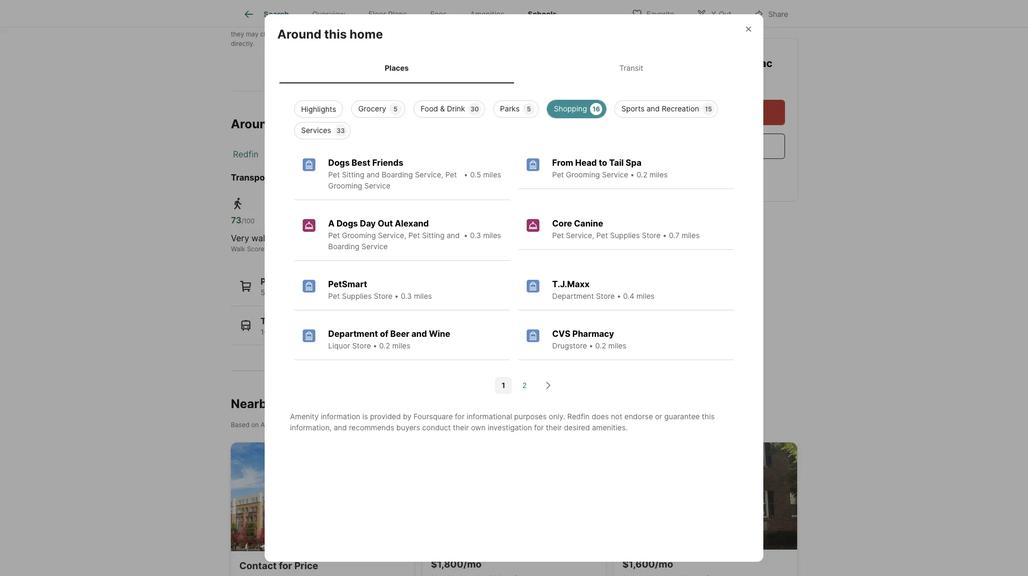 Task type: locate. For each thing, give the bounding box(es) containing it.
0 vertical spatial near
[[295, 172, 313, 183]]

• left 0.7
[[663, 231, 667, 240]]

based on avalon potomac yard near alexandria
[[231, 421, 373, 429]]

1 horizontal spatial score
[[352, 245, 369, 253]]

directly.
[[231, 40, 255, 48]]

contact for contact for price
[[239, 561, 277, 572]]

1 horizontal spatial 0.2
[[596, 341, 607, 350]]

pet down canine
[[597, 231, 608, 240]]

1 horizontal spatial their
[[546, 423, 562, 432]]

2 horizontal spatial to
[[599, 157, 608, 168]]

1 vertical spatial tab list
[[277, 53, 751, 83]]

1 vertical spatial does
[[592, 412, 609, 421]]

1 horizontal spatial department
[[553, 292, 594, 301]]

out inside button
[[719, 9, 732, 18]]

pet inside petsmart pet supplies store • 0.3 miles
[[328, 292, 340, 301]]

service, down the alexand
[[378, 231, 407, 240]]

0.2 down the pharmacy
[[596, 341, 607, 350]]

• inside the department of beer and wine liquor store • 0.2 miles
[[373, 341, 377, 350]]

store up yellow
[[374, 292, 393, 301]]

1 horizontal spatial service,
[[415, 170, 443, 179]]

yard
[[645, 73, 669, 86], [377, 117, 404, 132], [384, 172, 403, 183], [311, 421, 324, 429]]

® inside good transit transit score ®
[[369, 245, 373, 253]]

store left 0.7
[[642, 231, 661, 240]]

1 horizontal spatial are
[[478, 21, 487, 29]]

reference
[[565, 21, 594, 29]]

• right biker's
[[464, 231, 468, 240]]

grooming for dogs
[[342, 231, 376, 240]]

around down contacting
[[277, 27, 322, 42]]

2 ® from the left
[[369, 245, 373, 253]]

verify
[[412, 30, 429, 38]]

around this home dialog
[[265, 14, 764, 562]]

0.2 inside the department of beer and wine liquor store • 0.2 miles
[[379, 341, 390, 350]]

15
[[705, 105, 712, 113]]

a inside request a tour button
[[721, 107, 726, 118]]

list box
[[286, 96, 743, 139]]

school down the service
[[431, 30, 451, 38]]

redfin does not endorse or guarantee this information.
[[231, 21, 395, 29]]

conduct
[[422, 423, 451, 432]]

places up groceries,
[[261, 276, 288, 287]]

store inside the department of beer and wine liquor store • 0.2 miles
[[352, 341, 371, 350]]

miles inside "a dogs day out alexand pet grooming service, pet sitting and boarding service • 0.3 miles"
[[483, 231, 501, 240]]

1 vertical spatial around
[[231, 117, 275, 132]]

$1,600 /mo
[[623, 559, 673, 570]]

30
[[471, 105, 479, 113]]

33
[[337, 127, 345, 135]]

grooming inside "a dogs day out alexand pet grooming service, pet sitting and boarding service • 0.3 miles"
[[342, 231, 376, 240]]

endorse up the amenities.
[[625, 412, 653, 421]]

does up the amenities.
[[592, 412, 609, 421]]

best
[[352, 157, 370, 168]]

0 vertical spatial endorse
[[280, 21, 305, 29]]

score down transit
[[352, 245, 369, 253]]

information
[[321, 412, 360, 421]]

services 33
[[301, 126, 345, 135]]

the
[[339, 5, 348, 13], [540, 30, 550, 38]]

1 vertical spatial out
[[378, 218, 393, 229]]

are
[[478, 21, 487, 29], [297, 30, 307, 38]]

search
[[264, 10, 289, 19]]

1 vertical spatial by
[[403, 412, 412, 421]]

endorse
[[280, 21, 305, 29], [625, 412, 653, 421]]

1 horizontal spatial around
[[277, 27, 322, 42]]

by
[[260, 5, 267, 13], [403, 412, 412, 421]]

parks
[[366, 288, 385, 297]]

• down yellow
[[373, 341, 377, 350]]

0 horizontal spatial not
[[268, 21, 278, 29]]

® down "walkable"
[[264, 245, 269, 253]]

be down information.
[[364, 30, 372, 38]]

t.j.maxx
[[553, 279, 590, 290]]

does up may
[[252, 21, 267, 29]]

1 horizontal spatial out
[[719, 9, 732, 18]]

0 horizontal spatial their
[[453, 423, 469, 432]]

® inside very walkable walk score ®
[[264, 245, 269, 253]]

0 vertical spatial contact
[[645, 57, 689, 70]]

grooming down head
[[566, 170, 600, 179]]

grooming inside pet sitting and boarding service, pet grooming service
[[328, 181, 362, 190]]

0 horizontal spatial /mo
[[464, 559, 482, 570]]

• down spa
[[631, 170, 635, 179]]

1 vertical spatial be
[[364, 30, 372, 38]]

2 horizontal spatial for
[[534, 423, 544, 432]]

score down "walkable"
[[247, 245, 264, 253]]

2 school from the left
[[552, 30, 571, 38]]

0 horizontal spatial boarding
[[328, 242, 360, 251]]

boarding down friends
[[382, 170, 413, 179]]

supplies inside core canine pet service, pet supplies store • 0.7 miles
[[610, 231, 640, 240]]

1 horizontal spatial for
[[455, 412, 465, 421]]

0 horizontal spatial for
[[279, 561, 292, 572]]

1 horizontal spatial boarding
[[382, 170, 413, 179]]

be inside school service boundaries are intended to be used as a reference only; they may change and are not
[[525, 21, 533, 29]]

transportation near avalon potomac yard
[[231, 172, 403, 183]]

0 horizontal spatial or
[[306, 21, 312, 29]]

2 their from the left
[[546, 423, 562, 432]]

• left 0.4
[[617, 292, 621, 301]]

out
[[719, 9, 732, 18], [378, 218, 393, 229]]

around this home element
[[277, 14, 396, 42]]

or inside amenity information is provided by foursquare for informational purposes only. redfin does not endorse or guarantee this information, and recommends buyers conduct their own investigation for their desired amenities.
[[655, 412, 663, 421]]

transit up 10a,
[[261, 316, 290, 326]]

0 vertical spatial dogs
[[328, 157, 350, 168]]

to
[[517, 21, 523, 29], [356, 30, 362, 38], [599, 157, 608, 168]]

tab list
[[231, 0, 577, 27], [277, 53, 751, 83]]

1 vertical spatial are
[[297, 30, 307, 38]]

2 horizontal spatial transit
[[620, 64, 644, 73]]

mw1,
[[349, 327, 368, 336]]

for
[[455, 412, 465, 421], [534, 423, 544, 432], [279, 561, 292, 572]]

be up contact
[[525, 21, 533, 29]]

places for places 5 groceries, 26 restaurants, 5 parks
[[261, 276, 288, 287]]

amenity
[[290, 412, 319, 421]]

spa
[[626, 157, 642, 168]]

0 vertical spatial supplies
[[610, 231, 640, 240]]

73
[[231, 215, 242, 226]]

0 vertical spatial redfin
[[231, 21, 250, 29]]

grooming down best
[[328, 181, 362, 190]]

pet down core
[[553, 231, 564, 240]]

tour
[[728, 107, 745, 118]]

sitting down '93'
[[422, 231, 445, 240]]

10b,
[[278, 327, 293, 336]]

0 horizontal spatial does
[[252, 21, 267, 29]]

a
[[560, 21, 563, 29], [721, 107, 726, 118]]

2
[[523, 381, 527, 390]]

0 horizontal spatial supplies
[[342, 292, 372, 301]]

• right parks
[[395, 292, 399, 301]]

out right day
[[378, 218, 393, 229]]

service, up '93'
[[415, 170, 443, 179]]

redfin up transportation
[[233, 149, 259, 160]]

not inside amenity information is provided by foursquare for informational purposes only. redfin does not endorse or guarantee this information, and recommends buyers conduct their own investigation for their desired amenities.
[[611, 412, 623, 421]]

1 vertical spatial endorse
[[625, 412, 653, 421]]

places inside places 5 groceries, 26 restaurants, 5 parks
[[261, 276, 288, 287]]

amenities tab
[[459, 2, 516, 27]]

/100 up very
[[242, 217, 255, 225]]

1 vertical spatial redfin
[[233, 149, 259, 160]]

0 vertical spatial department
[[553, 292, 594, 301]]

0 vertical spatial be
[[525, 21, 533, 29]]

1 horizontal spatial ®
[[369, 245, 373, 253]]

service
[[602, 170, 629, 179], [364, 181, 391, 190], [362, 242, 388, 251]]

0 horizontal spatial 0.3
[[401, 292, 412, 301]]

guaranteed
[[320, 30, 354, 38]]

2 vertical spatial grooming
[[342, 231, 376, 240]]

share button
[[745, 2, 798, 24]]

1 horizontal spatial transit
[[330, 245, 350, 253]]

1 vertical spatial the
[[540, 30, 550, 38]]

from
[[553, 157, 574, 168]]

to inside from head to tail spa pet grooming service • 0.2 miles
[[599, 157, 608, 168]]

/100 right a
[[340, 217, 353, 225]]

out left share button
[[719, 9, 732, 18]]

0 horizontal spatial a
[[560, 21, 563, 29]]

0.2 inside from head to tail spa pet grooming service • 0.2 miles
[[637, 170, 648, 179]]

home
[[350, 27, 383, 42]]

places inside tab
[[385, 64, 409, 73]]

services
[[301, 126, 331, 135]]

pet down petsmart
[[328, 292, 340, 301]]

pet down a
[[328, 231, 340, 240]]

5
[[394, 105, 398, 113], [527, 105, 531, 113], [261, 288, 265, 297], [359, 288, 364, 297]]

for down purposes
[[534, 423, 544, 432]]

contact
[[645, 57, 689, 70], [239, 561, 277, 572]]

department up the liquor
[[328, 329, 378, 339]]

sitting inside pet sitting and boarding service, pet grooming service
[[342, 170, 365, 179]]

around inside dialog
[[277, 27, 322, 42]]

• inside t.j.maxx department store • 0.4 miles
[[617, 292, 621, 301]]

floor plans tab
[[357, 2, 419, 27]]

/100 inside 73 /100
[[242, 217, 255, 225]]

0 vertical spatial around
[[277, 27, 322, 42]]

0 vertical spatial for
[[455, 412, 465, 421]]

school down as
[[552, 30, 571, 38]]

by inside amenity information is provided by foursquare for informational purposes only. redfin does not endorse or guarantee this information, and recommends buyers conduct their own investigation for their desired amenities.
[[403, 412, 412, 421]]

0 horizontal spatial transit
[[261, 316, 290, 326]]

yard down grocery
[[377, 117, 404, 132]]

0 vertical spatial grooming
[[566, 170, 600, 179]]

0 vertical spatial by
[[260, 5, 267, 13]]

contact up 'sports and recreation'
[[645, 57, 689, 70]]

redfin for redfin
[[233, 149, 259, 160]]

0 horizontal spatial around
[[231, 117, 275, 132]]

service down tail
[[602, 170, 629, 179]]

1 vertical spatial a
[[721, 107, 726, 118]]

2 horizontal spatial service,
[[566, 231, 595, 240]]

department of beer and wine liquor store • 0.2 miles
[[328, 329, 451, 350]]

their
[[453, 423, 469, 432], [546, 423, 562, 432]]

avalon up 15
[[689, 57, 725, 70]]

1 school from the left
[[431, 30, 451, 38]]

be inside guaranteed to be accurate. to verify school enrollment eligibility, contact the school district directly.
[[364, 30, 372, 38]]

0 horizontal spatial places
[[261, 276, 288, 287]]

transit inside tab
[[620, 64, 644, 73]]

1 horizontal spatial be
[[525, 21, 533, 29]]

not down redfin does not endorse or guarantee this information.
[[309, 30, 318, 38]]

score inside very walkable walk score ®
[[247, 245, 264, 253]]

is
[[363, 412, 368, 421]]

very walkable walk score ®
[[231, 233, 287, 253]]

2 /mo from the left
[[655, 559, 673, 570]]

department down the "t.j.maxx"
[[553, 292, 594, 301]]

® for walkable
[[264, 245, 269, 253]]

0.3 right biker's
[[470, 231, 481, 240]]

transit
[[620, 64, 644, 73], [330, 245, 350, 253], [261, 316, 290, 326]]

department inside t.j.maxx department store • 0.4 miles
[[553, 292, 594, 301]]

0.3 right parks
[[401, 292, 412, 301]]

and inside amenity information is provided by foursquare for informational purposes only. redfin does not endorse or guarantee this information, and recommends buyers conduct their own investigation for their desired amenities.
[[334, 423, 347, 432]]

0 vertical spatial tab list
[[231, 0, 577, 27]]

does inside amenity information is provided by foursquare for informational purposes only. redfin does not endorse or guarantee this information, and recommends buyers conduct their own investigation for their desired amenities.
[[592, 412, 609, 421]]

a right as
[[560, 21, 563, 29]]

0 vertical spatial a
[[560, 21, 563, 29]]

of
[[380, 329, 389, 339]]

avalon down alexandria link
[[315, 172, 344, 183]]

• inside from head to tail spa pet grooming service • 0.2 miles
[[631, 170, 635, 179]]

1 vertical spatial not
[[309, 30, 318, 38]]

1 horizontal spatial guarantee
[[665, 412, 700, 421]]

1 horizontal spatial contact
[[645, 57, 689, 70]]

supplies down petsmart
[[342, 292, 372, 301]]

near down virginia
[[295, 172, 313, 183]]

service for boarding
[[364, 181, 391, 190]]

alexandria right information, at the bottom left of page
[[341, 421, 373, 429]]

1 horizontal spatial 0.3
[[470, 231, 481, 240]]

around for around this home
[[277, 27, 322, 42]]

pet down 'from'
[[553, 170, 564, 179]]

dogs inside "a dogs day out alexand pet grooming service, pet sitting and boarding service • 0.3 miles"
[[337, 218, 358, 229]]

1 horizontal spatial by
[[403, 412, 412, 421]]

to up contact
[[517, 21, 523, 29]]

information,
[[290, 423, 332, 432]]

® for transit
[[369, 245, 373, 253]]

tab list containing places
[[277, 53, 751, 83]]

0 horizontal spatial be
[[364, 30, 372, 38]]

2 vertical spatial not
[[611, 412, 623, 421]]

and
[[302, 5, 314, 13], [284, 30, 295, 38], [647, 104, 660, 113], [367, 170, 380, 179], [447, 231, 460, 240], [412, 329, 427, 339], [334, 423, 347, 432]]

schools
[[350, 5, 373, 13]]

for right foursquare
[[455, 412, 465, 421]]

not up change
[[268, 21, 278, 29]]

contact for price
[[239, 561, 318, 572]]

supplies
[[610, 231, 640, 240], [342, 292, 372, 301]]

1 horizontal spatial the
[[540, 30, 550, 38]]

redfin for redfin does not endorse or guarantee this information.
[[231, 21, 250, 29]]

/mo
[[464, 559, 482, 570], [655, 559, 673, 570]]

to inside school service boundaries are intended to be used as a reference only; they may change and are not
[[517, 21, 523, 29]]

does
[[252, 21, 267, 29], [592, 412, 609, 421]]

school
[[431, 30, 451, 38], [552, 30, 571, 38]]

1 button
[[495, 377, 512, 394]]

potomac up tour
[[727, 57, 773, 70]]

1 vertical spatial dogs
[[337, 218, 358, 229]]

• inside core canine pet service, pet supplies store • 0.7 miles
[[663, 231, 667, 240]]

out inside "a dogs day out alexand pet grooming service, pet sitting and boarding service • 0.3 miles"
[[378, 218, 393, 229]]

0 vertical spatial to
[[517, 21, 523, 29]]

list box containing grocery
[[286, 96, 743, 139]]

buyers
[[397, 423, 420, 432]]

1 horizontal spatial sitting
[[422, 231, 445, 240]]

2 /100 from the left
[[340, 217, 353, 225]]

26
[[304, 288, 313, 297]]

not up the amenities.
[[611, 412, 623, 421]]

by right including
[[260, 5, 267, 13]]

miles inside from head to tail spa pet grooming service • 0.2 miles
[[650, 170, 668, 179]]

fees tab
[[419, 2, 459, 27]]

favorite
[[647, 9, 675, 18]]

1 vertical spatial grooming
[[328, 181, 362, 190]]

1 their from the left
[[453, 423, 469, 432]]

pet left 0.5
[[446, 170, 457, 179]]

0.3
[[470, 231, 481, 240], [401, 292, 412, 301]]

score inside good transit transit score ®
[[352, 245, 369, 253]]

1 horizontal spatial supplies
[[610, 231, 640, 240]]

2 score from the left
[[352, 245, 369, 253]]

miles inside petsmart pet supplies store • 0.3 miles
[[414, 292, 432, 301]]

avalon down highlights
[[278, 117, 318, 132]]

near right amenity
[[326, 421, 339, 429]]

miles inside t.j.maxx department store • 0.4 miles
[[637, 292, 655, 301]]

the down used
[[540, 30, 550, 38]]

pet down alexandria link
[[328, 170, 340, 179]]

sitting
[[342, 170, 365, 179], [422, 231, 445, 240]]

service inside from head to tail spa pet grooming service • 0.2 miles
[[602, 170, 629, 179]]

0.3 inside "a dogs day out alexand pet grooming service, pet sitting and boarding service • 0.3 miles"
[[470, 231, 481, 240]]

0 vertical spatial sitting
[[342, 170, 365, 179]]

2 horizontal spatial 0.2
[[637, 170, 648, 179]]

service, inside "a dogs day out alexand pet grooming service, pet sitting and boarding service • 0.3 miles"
[[378, 231, 407, 240]]

0 vertical spatial boarding
[[382, 170, 413, 179]]

1 horizontal spatial /100
[[340, 217, 353, 225]]

overview tab
[[301, 2, 357, 27]]

pet sitting and boarding service, pet grooming service
[[328, 170, 457, 190]]

boarding down a
[[328, 242, 360, 251]]

core
[[553, 218, 572, 229]]

store left 0.4
[[596, 292, 615, 301]]

2 horizontal spatial not
[[611, 412, 623, 421]]

are down redfin does not endorse or guarantee this information.
[[297, 30, 307, 38]]

photo of 120 e reed ave, alexandria, va 22305 image
[[231, 443, 414, 552]]

1 horizontal spatial school
[[552, 30, 571, 38]]

contact inside button
[[239, 561, 277, 572]]

1 vertical spatial contact
[[239, 561, 277, 572]]

0 horizontal spatial service,
[[378, 231, 407, 240]]

0 vertical spatial not
[[268, 21, 278, 29]]

1 vertical spatial near
[[326, 421, 339, 429]]

1 /100 from the left
[[242, 217, 255, 225]]

x-out
[[712, 9, 732, 18]]

tab list containing search
[[231, 0, 577, 27]]

1 /mo from the left
[[464, 559, 482, 570]]

a left tour
[[721, 107, 726, 118]]

service inside pet sitting and boarding service, pet grooming service
[[364, 181, 391, 190]]

for left price
[[279, 561, 292, 572]]

dogs left best
[[328, 157, 350, 168]]

22305
[[381, 149, 407, 160]]

to inside guaranteed to be accurate. to verify school enrollment eligibility, contact the school district directly.
[[356, 30, 362, 38]]

0 vertical spatial places
[[385, 64, 409, 73]]

1 ® from the left
[[264, 245, 269, 253]]

sitting down best
[[342, 170, 365, 179]]

their down only. in the bottom of the page
[[546, 423, 562, 432]]

virginia
[[276, 149, 305, 160]]

service down day
[[362, 242, 388, 251]]

1 vertical spatial to
[[356, 30, 362, 38]]

or
[[306, 21, 312, 29], [655, 412, 663, 421]]

around up redfin link
[[231, 117, 275, 132]]

and inside school service boundaries are intended to be used as a reference only; they may change and are not
[[284, 30, 295, 38]]

1 vertical spatial boarding
[[328, 242, 360, 251]]

redfin up 'desired'
[[568, 412, 590, 421]]

0 vertical spatial service
[[602, 170, 629, 179]]

1 vertical spatial places
[[261, 276, 288, 287]]

service, down canine
[[566, 231, 595, 240]]

0 horizontal spatial sitting
[[342, 170, 365, 179]]

0 horizontal spatial score
[[247, 245, 264, 253]]

0.2 inside cvs pharmacy drugstore • 0.2 miles
[[596, 341, 607, 350]]

cvs pharmacy drugstore • 0.2 miles
[[553, 329, 627, 350]]

&
[[440, 104, 445, 113]]

0.4
[[623, 292, 635, 301]]

redfin up they
[[231, 21, 250, 29]]

73 /100
[[231, 215, 255, 226]]

store inside t.j.maxx department store • 0.4 miles
[[596, 292, 615, 301]]

store inside petsmart pet supplies store • 0.3 miles
[[374, 292, 393, 301]]

1 horizontal spatial near
[[326, 421, 339, 429]]

alexandria down 33
[[322, 149, 364, 160]]

1 vertical spatial or
[[655, 412, 663, 421]]

transit up 'sports'
[[620, 64, 644, 73]]

1 vertical spatial for
[[534, 423, 544, 432]]

• down the pharmacy
[[589, 341, 594, 350]]

1 vertical spatial transit
[[330, 245, 350, 253]]

are down amenities
[[478, 21, 487, 29]]

/100 inside 67 /100
[[340, 217, 353, 225]]

/100 for 73
[[242, 217, 255, 225]]

purposes
[[514, 412, 547, 421]]

® down transit
[[369, 245, 373, 253]]

dogs right a
[[337, 218, 358, 229]]

including
[[231, 5, 258, 13]]

• inside petsmart pet supplies store • 0.3 miles
[[395, 292, 399, 301]]

transit inside 'transit 10a, 10b, 11y, blue, dc3, mw1, yellow'
[[261, 316, 290, 326]]

service down friends
[[364, 181, 391, 190]]

photo of 113 e glebe rd unit c, alexandria, va 22305 image
[[614, 443, 798, 550]]

by up buyers
[[403, 412, 412, 421]]

to left tail
[[599, 157, 608, 168]]

grooming down day
[[342, 231, 376, 240]]

1 horizontal spatial not
[[309, 30, 318, 38]]

1 score from the left
[[247, 245, 264, 253]]

transit down good
[[330, 245, 350, 253]]

grooming inside from head to tail spa pet grooming service • 0.2 miles
[[566, 170, 600, 179]]

supplies left 0.7
[[610, 231, 640, 240]]

transportation
[[231, 172, 293, 183]]

1 vertical spatial guarantee
[[665, 412, 700, 421]]

service, inside pet sitting and boarding service, pet grooming service
[[415, 170, 443, 179]]

0 horizontal spatial department
[[328, 329, 378, 339]]

school
[[397, 21, 417, 29]]

amenities.
[[592, 423, 628, 432]]

places down guaranteed to be accurate. to verify school enrollment eligibility, contact the school district directly.
[[385, 64, 409, 73]]



Task type: vqa. For each thing, say whether or not it's contained in the screenshot.
Street View
no



Task type: describe. For each thing, give the bounding box(es) containing it.
pet down the alexand
[[409, 231, 420, 240]]

/100 for 67
[[340, 217, 353, 225]]

sports
[[622, 104, 645, 113]]

places tab
[[280, 55, 514, 81]]

this inside amenity information is provided by foursquare for informational purposes only. redfin does not endorse or guarantee this information, and recommends buyers conduct their own investigation for their desired amenities.
[[702, 412, 715, 421]]

1 vertical spatial alexandria
[[341, 421, 373, 429]]

redfin link
[[233, 149, 259, 160]]

transit
[[354, 233, 379, 244]]

groceries,
[[267, 288, 302, 297]]

transit inside good transit transit score ®
[[330, 245, 350, 253]]

$1,600
[[623, 559, 655, 570]]

petsmart
[[328, 279, 367, 290]]

93
[[422, 215, 433, 226]]

boarding inside "a dogs day out alexand pet grooming service, pet sitting and boarding service • 0.3 miles"
[[328, 242, 360, 251]]

avalon right on
[[261, 421, 281, 429]]

shopping
[[554, 104, 587, 113]]

eligibility,
[[486, 30, 514, 38]]

schools
[[528, 10, 557, 19]]

paradise
[[450, 233, 485, 244]]

from head to tail spa pet grooming service • 0.2 miles
[[553, 157, 668, 179]]

tail
[[609, 157, 624, 168]]

5 left groceries,
[[261, 288, 265, 297]]

service, inside core canine pet service, pet supplies store • 0.7 miles
[[566, 231, 595, 240]]

0 vertical spatial alexandria
[[322, 149, 364, 160]]

• left 0.5
[[464, 170, 468, 179]]

to
[[403, 30, 411, 38]]

yellow
[[370, 327, 393, 336]]

a inside school service boundaries are intended to be used as a reference only; they may change and are not
[[560, 21, 563, 29]]

2 button
[[516, 377, 533, 394]]

0 horizontal spatial by
[[260, 5, 267, 13]]

0 horizontal spatial are
[[297, 30, 307, 38]]

dc3,
[[330, 327, 347, 336]]

virginia link
[[276, 149, 305, 160]]

places 5 groceries, 26 restaurants, 5 parks
[[261, 276, 385, 297]]

potomac inside avalon potomac yard
[[727, 57, 773, 70]]

core canine pet service, pet supplies store • 0.7 miles
[[553, 218, 700, 240]]

22305 link
[[381, 149, 407, 160]]

0.3 inside petsmart pet supplies store • 0.3 miles
[[401, 292, 412, 301]]

x-
[[712, 9, 719, 18]]

67
[[330, 215, 340, 226]]

provided
[[370, 412, 401, 421]]

contact
[[516, 30, 538, 38]]

16
[[593, 105, 600, 113]]

drugstore
[[553, 341, 587, 350]]

5 right parks
[[527, 105, 531, 113]]

potomac down grocery
[[321, 117, 374, 132]]

biker's paradise
[[422, 233, 485, 244]]

guarantee inside amenity information is provided by foursquare for informational purposes only. redfin does not endorse or guarantee this information, and recommends buyers conduct their own investigation for their desired amenities.
[[665, 412, 700, 421]]

not inside school service boundaries are intended to be used as a reference only; they may change and are not
[[309, 30, 318, 38]]

transit tab
[[514, 55, 749, 81]]

avalon inside avalon potomac yard
[[689, 57, 725, 70]]

blue,
[[311, 327, 328, 336]]

yard inside avalon potomac yard
[[645, 73, 669, 86]]

department inside the department of beer and wine liquor store • 0.2 miles
[[328, 329, 378, 339]]

petsmart pet supplies store • 0.3 miles
[[328, 279, 432, 301]]

0.5
[[470, 170, 481, 179]]

$1,800
[[431, 559, 464, 570]]

contacting
[[269, 5, 301, 13]]

and inside "a dogs day out alexand pet grooming service, pet sitting and boarding service • 0.3 miles"
[[447, 231, 460, 240]]

wine
[[429, 329, 451, 339]]

drink
[[447, 104, 465, 113]]

store inside core canine pet service, pet supplies store • 0.7 miles
[[642, 231, 661, 240]]

0 horizontal spatial guarantee
[[314, 21, 345, 29]]

head
[[575, 157, 597, 168]]

nearby
[[231, 397, 274, 412]]

potomac down rentals
[[282, 421, 309, 429]]

recommends
[[349, 423, 395, 432]]

0 vertical spatial the
[[339, 5, 348, 13]]

visiting
[[315, 5, 337, 13]]

floor plans
[[369, 10, 407, 19]]

places for places
[[385, 64, 409, 73]]

transit for transit
[[620, 64, 644, 73]]

informational
[[467, 412, 512, 421]]

liquor
[[328, 341, 350, 350]]

based
[[231, 421, 250, 429]]

including by contacting and visiting the schools themselves.
[[231, 5, 411, 13]]

schools tab
[[516, 2, 569, 27]]

request
[[686, 107, 720, 118]]

• inside "a dogs day out alexand pet grooming service, pet sitting and boarding service • 0.3 miles"
[[464, 231, 468, 240]]

boundaries
[[442, 21, 476, 29]]

change
[[260, 30, 282, 38]]

service inside "a dogs day out alexand pet grooming service, pet sitting and boarding service • 0.3 miles"
[[362, 242, 388, 251]]

miles inside the department of beer and wine liquor store • 0.2 miles
[[392, 341, 411, 350]]

accurate.
[[374, 30, 402, 38]]

grooming for head
[[566, 170, 600, 179]]

they
[[231, 30, 244, 38]]

t.j.maxx department store • 0.4 miles
[[553, 279, 655, 301]]

endorse inside amenity information is provided by foursquare for informational purposes only. redfin does not endorse or guarantee this information, and recommends buyers conduct their own investigation for their desired amenities.
[[625, 412, 653, 421]]

pharmacy
[[573, 329, 614, 339]]

friends
[[372, 157, 404, 168]]

5 left parks
[[359, 288, 364, 297]]

restaurants,
[[315, 288, 357, 297]]

guaranteed to be accurate. to verify school enrollment eligibility, contact the school district directly.
[[231, 30, 594, 48]]

potomac down the 'dogs best friends'
[[346, 172, 382, 183]]

0 horizontal spatial near
[[295, 172, 313, 183]]

supplies inside petsmart pet supplies store • 0.3 miles
[[342, 292, 372, 301]]

transit for transit 10a, 10b, 11y, blue, dc3, mw1, yellow
[[261, 316, 290, 326]]

a
[[328, 218, 335, 229]]

sitting inside "a dogs day out alexand pet grooming service, pet sitting and boarding service • 0.3 miles"
[[422, 231, 445, 240]]

transit 10a, 10b, 11y, blue, dc3, mw1, yellow
[[261, 316, 393, 336]]

fees
[[431, 10, 447, 19]]

0 vertical spatial are
[[478, 21, 487, 29]]

parks
[[500, 104, 520, 113]]

and inside pet sitting and boarding service, pet grooming service
[[367, 170, 380, 179]]

and inside the department of beer and wine liquor store • 0.2 miles
[[412, 329, 427, 339]]

/mo for $1,800 /mo
[[464, 559, 482, 570]]

boarding inside pet sitting and boarding service, pet grooming service
[[382, 170, 413, 179]]

cvs
[[553, 329, 571, 339]]

pet inside from head to tail spa pet grooming service • 0.2 miles
[[553, 170, 564, 179]]

the inside guaranteed to be accurate. to verify school enrollment eligibility, contact the school district directly.
[[540, 30, 550, 38]]

recreation
[[662, 104, 700, 113]]

district
[[573, 30, 594, 38]]

yard down friends
[[384, 172, 403, 183]]

intended
[[489, 21, 515, 29]]

0 horizontal spatial endorse
[[280, 21, 305, 29]]

tab list inside around this home dialog
[[277, 53, 751, 83]]

around for around avalon potomac yard
[[231, 117, 275, 132]]

as
[[551, 21, 558, 29]]

score for transit
[[352, 245, 369, 253]]

for inside button
[[279, 561, 292, 572]]

5 right grocery
[[394, 105, 398, 113]]

1
[[502, 381, 505, 390]]

may
[[246, 30, 259, 38]]

contact for contact
[[645, 57, 689, 70]]

avalon potomac yard
[[645, 57, 773, 86]]

yard down rentals
[[311, 421, 324, 429]]

amenities
[[470, 10, 505, 19]]

redfin inside amenity information is provided by foursquare for informational purposes only. redfin does not endorse or guarantee this information, and recommends buyers conduct their own investigation for their desired amenities.
[[568, 412, 590, 421]]

used
[[534, 21, 549, 29]]

miles inside core canine pet service, pet supplies store • 0.7 miles
[[682, 231, 700, 240]]

10a,
[[261, 327, 276, 336]]

and inside 'list box'
[[647, 104, 660, 113]]

service for tail
[[602, 170, 629, 179]]

miles inside cvs pharmacy drugstore • 0.2 miles
[[609, 341, 627, 350]]

service
[[419, 21, 441, 29]]

dogs best friends
[[328, 157, 404, 168]]

nearby rentals
[[231, 397, 318, 412]]

list box inside around this home dialog
[[286, 96, 743, 139]]

• inside cvs pharmacy drugstore • 0.2 miles
[[589, 341, 594, 350]]

/mo for $1,600 /mo
[[655, 559, 673, 570]]

enrollment
[[452, 30, 484, 38]]

highlights
[[301, 105, 336, 114]]

0 vertical spatial does
[[252, 21, 267, 29]]

floor
[[369, 10, 386, 19]]

around this home
[[277, 27, 383, 42]]

0 vertical spatial or
[[306, 21, 312, 29]]

desired
[[564, 423, 590, 432]]

grooming for sitting
[[328, 181, 362, 190]]

rentals
[[277, 397, 318, 412]]

beer
[[391, 329, 410, 339]]

score for walkable
[[247, 245, 264, 253]]



